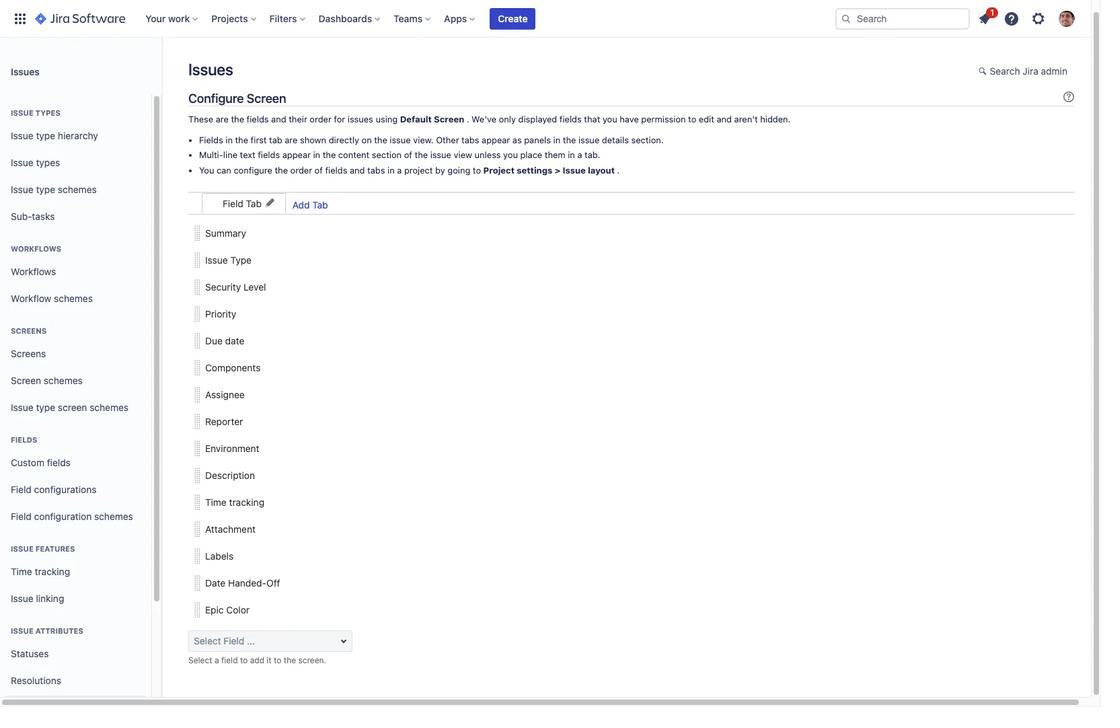 Task type: describe. For each thing, give the bounding box(es) containing it.
we've
[[472, 114, 497, 125]]

statuses
[[11, 648, 49, 659]]

settings
[[517, 165, 553, 176]]

schemes inside issue type screen schemes link
[[90, 401, 129, 413]]

issue type screen schemes
[[11, 401, 129, 413]]

have
[[620, 114, 639, 125]]

>
[[555, 165, 561, 176]]

date
[[225, 335, 244, 346]]

issues
[[348, 114, 373, 125]]

0 vertical spatial appear
[[482, 134, 510, 145]]

due date
[[205, 335, 244, 346]]

the up them
[[563, 134, 576, 145]]

the up text
[[235, 134, 248, 145]]

your profile and settings image
[[1059, 10, 1075, 27]]

dashboards
[[319, 12, 372, 24]]

attributes
[[36, 626, 83, 635]]

apps button
[[440, 8, 481, 29]]

issue types
[[11, 108, 60, 117]]

tab for field tab
[[246, 197, 262, 209]]

schemes inside the field configuration schemes "link"
[[94, 510, 133, 522]]

for
[[334, 114, 345, 125]]

issue for issue types
[[11, 156, 33, 168]]

issue types
[[11, 156, 60, 168]]

time inside issue features group
[[11, 566, 32, 577]]

off
[[266, 577, 280, 589]]

0 vertical spatial .
[[467, 114, 469, 125]]

screens for screens link
[[11, 348, 46, 359]]

time tracking inside issue features group
[[11, 566, 70, 577]]

these
[[188, 114, 213, 125]]

teams button
[[390, 8, 436, 29]]

screen schemes link
[[5, 367, 146, 394]]

default
[[400, 114, 432, 125]]

the down the view.
[[415, 150, 428, 160]]

epic
[[205, 604, 224, 616]]

custom
[[11, 457, 44, 468]]

fields left that
[[560, 114, 582, 125]]

fields group
[[5, 421, 146, 534]]

section
[[372, 150, 402, 160]]

0 horizontal spatial issues
[[11, 66, 40, 77]]

first
[[251, 134, 267, 145]]

tasks
[[32, 210, 55, 222]]

settings image
[[1031, 10, 1047, 27]]

resolutions
[[11, 675, 61, 686]]

help image
[[1004, 10, 1020, 27]]

screen
[[58, 401, 87, 413]]

in right them
[[568, 150, 575, 160]]

attachment
[[205, 523, 256, 535]]

hidden.
[[760, 114, 791, 125]]

epic color
[[205, 604, 250, 616]]

0 vertical spatial a
[[578, 150, 582, 160]]

due
[[205, 335, 223, 346]]

project
[[483, 165, 515, 176]]

shown
[[300, 134, 326, 145]]

in up line
[[226, 134, 233, 145]]

select a field to add it to the screen.
[[188, 655, 326, 665]]

in up them
[[553, 134, 561, 145]]

workflows for workflows link
[[11, 265, 56, 277]]

1 vertical spatial of
[[315, 165, 323, 176]]

screen.
[[298, 655, 326, 665]]

work
[[168, 12, 190, 24]]

admin
[[1041, 65, 1068, 77]]

are inside "fields in the first tab are shown directly on the issue view. other tabs appear as panels in the issue details section. multi-line text fields appear in the content section of the issue view unless you place them in a tab. you can configure the order of fields and tabs in a project by going to project settings > issue layout ."
[[285, 134, 298, 145]]

issue linking
[[11, 592, 64, 604]]

layout
[[588, 165, 615, 176]]

0 vertical spatial time
[[205, 496, 227, 508]]

banner containing your work
[[0, 0, 1091, 38]]

priority
[[205, 308, 236, 320]]

features
[[36, 544, 75, 553]]

to right it
[[274, 655, 282, 665]]

1 horizontal spatial you
[[603, 114, 617, 125]]

0 vertical spatial are
[[216, 114, 229, 125]]

field configurations link
[[5, 476, 146, 503]]

view
[[454, 150, 472, 160]]

can
[[217, 165, 231, 176]]

time tracking link
[[5, 558, 146, 585]]

jira
[[1023, 65, 1039, 77]]

displayed
[[518, 114, 557, 125]]

fields for fields in the first tab are shown directly on the issue view. other tabs appear as panels in the issue details section. multi-line text fields appear in the content section of the issue view unless you place them in a tab. you can configure the order of fields and tabs in a project by going to project settings > issue layout .
[[199, 134, 223, 145]]

labels
[[205, 550, 234, 562]]

1 horizontal spatial time tracking
[[205, 496, 264, 508]]

1 horizontal spatial tracking
[[229, 496, 264, 508]]

security
[[205, 281, 241, 293]]

directly
[[329, 134, 359, 145]]

0 vertical spatial tabs
[[462, 134, 479, 145]]

search
[[990, 65, 1020, 77]]

by
[[435, 165, 445, 176]]

your
[[145, 12, 166, 24]]

type
[[230, 254, 252, 266]]

security level
[[205, 281, 266, 293]]

screen inside group
[[11, 374, 41, 386]]

custom fields
[[11, 457, 71, 468]]

the right configure
[[275, 165, 288, 176]]

types
[[36, 156, 60, 168]]

add
[[293, 199, 310, 210]]

type for hierarchy
[[36, 130, 55, 141]]

place
[[520, 150, 542, 160]]

add
[[250, 655, 264, 665]]

create button
[[490, 8, 536, 29]]

you
[[199, 165, 214, 176]]

Search field
[[836, 8, 970, 29]]

issue linking link
[[5, 585, 146, 612]]

color
[[226, 604, 250, 616]]

issue for issue features
[[11, 544, 34, 553]]

search image
[[841, 13, 852, 24]]

description
[[205, 470, 255, 481]]

dashboards button
[[315, 8, 386, 29]]

0 horizontal spatial tabs
[[367, 165, 385, 176]]

workflows for workflows 'group'
[[11, 244, 61, 253]]

tab for add tab
[[312, 199, 328, 210]]

only
[[499, 114, 516, 125]]

0 vertical spatial order
[[310, 114, 332, 125]]

fields inside custom fields 'link'
[[47, 457, 71, 468]]

workflows group
[[5, 230, 146, 316]]

going
[[448, 165, 470, 176]]

as
[[513, 134, 522, 145]]

aren't
[[734, 114, 758, 125]]

issue for issue type hierarchy
[[11, 130, 33, 141]]

apps
[[444, 12, 467, 24]]

fields in the first tab are shown directly on the issue view. other tabs appear as panels in the issue details section. multi-line text fields appear in the content section of the issue view unless you place them in a tab. you can configure the order of fields and tabs in a project by going to project settings > issue layout .
[[199, 134, 664, 176]]

and inside "fields in the first tab are shown directly on the issue view. other tabs appear as panels in the issue details section. multi-line text fields appear in the content section of the issue view unless you place them in a tab. you can configure the order of fields and tabs in a project by going to project settings > issue layout ."
[[350, 165, 365, 176]]

issue type
[[205, 254, 252, 266]]

schemes inside workflow schemes link
[[54, 292, 93, 304]]

it
[[267, 655, 272, 665]]

date
[[205, 577, 226, 589]]



Task type: locate. For each thing, give the bounding box(es) containing it.
2 horizontal spatial a
[[578, 150, 582, 160]]

small image
[[979, 66, 989, 77], [264, 197, 275, 208]]

0 vertical spatial of
[[404, 150, 412, 160]]

fields
[[247, 114, 269, 125], [560, 114, 582, 125], [258, 150, 280, 160], [325, 165, 347, 176], [47, 457, 71, 468]]

field tab
[[223, 197, 262, 209]]

tab right add
[[312, 199, 328, 210]]

the right it
[[284, 655, 296, 665]]

fields up the field configurations at the left of page
[[47, 457, 71, 468]]

type up tasks
[[36, 183, 55, 195]]

1 vertical spatial time
[[11, 566, 32, 577]]

a left project
[[397, 165, 402, 176]]

the down directly
[[323, 150, 336, 160]]

issue attributes group
[[5, 612, 146, 707]]

add tab
[[293, 199, 328, 210]]

configurations
[[34, 483, 96, 495]]

workflows
[[11, 244, 61, 253], [11, 265, 56, 277]]

types
[[36, 108, 60, 117]]

. left we've
[[467, 114, 469, 125]]

field up summary
[[223, 197, 243, 209]]

issue for issue type
[[205, 254, 228, 266]]

small image right field tab
[[264, 197, 275, 208]]

0 horizontal spatial screen
[[11, 374, 41, 386]]

issue for issue type screen schemes
[[11, 401, 33, 413]]

0 horizontal spatial of
[[315, 165, 323, 176]]

you down as
[[503, 150, 518, 160]]

0 horizontal spatial tracking
[[35, 566, 70, 577]]

filters button
[[266, 8, 311, 29]]

fields up first
[[247, 114, 269, 125]]

configure screen
[[188, 91, 286, 106]]

screens for screens group
[[11, 326, 47, 335]]

time down issue features
[[11, 566, 32, 577]]

sub-tasks link
[[5, 203, 146, 230]]

and left their
[[271, 114, 286, 125]]

schemes
[[58, 183, 97, 195], [54, 292, 93, 304], [44, 374, 83, 386], [90, 401, 129, 413], [94, 510, 133, 522]]

to right going
[[473, 165, 481, 176]]

1 horizontal spatial small image
[[979, 66, 989, 77]]

issue features group
[[5, 530, 146, 616]]

that
[[584, 114, 600, 125]]

issue inside "fields in the first tab are shown directly on the issue view. other tabs appear as panels in the issue details section. multi-line text fields appear in the content section of the issue view unless you place them in a tab. you can configure the order of fields and tabs in a project by going to project settings > issue layout ."
[[563, 165, 586, 176]]

screens group
[[5, 312, 146, 425]]

custom fields link
[[5, 449, 146, 476]]

issue inside issue type screen schemes link
[[11, 401, 33, 413]]

appear up unless
[[482, 134, 510, 145]]

schemes up issue type screen schemes
[[44, 374, 83, 386]]

. inside "fields in the first tab are shown directly on the issue view. other tabs appear as panels in the issue details section. multi-line text fields appear in the content section of the issue view unless you place them in a tab. you can configure the order of fields and tabs in a project by going to project settings > issue layout ."
[[617, 165, 620, 176]]

tracking down features
[[35, 566, 70, 577]]

1 vertical spatial order
[[290, 165, 312, 176]]

add tab link
[[286, 195, 335, 214]]

a
[[578, 150, 582, 160], [397, 165, 402, 176], [215, 655, 219, 665]]

fields down content
[[325, 165, 347, 176]]

details
[[602, 134, 629, 145]]

date handed-off
[[205, 577, 280, 589]]

1 horizontal spatial .
[[617, 165, 620, 176]]

hierarchy
[[58, 130, 98, 141]]

view.
[[413, 134, 434, 145]]

2 vertical spatial screen
[[11, 374, 41, 386]]

banner
[[0, 0, 1091, 38]]

are
[[216, 114, 229, 125], [285, 134, 298, 145]]

1 vertical spatial you
[[503, 150, 518, 160]]

field up issue features
[[11, 510, 32, 522]]

1 horizontal spatial are
[[285, 134, 298, 145]]

1 vertical spatial type
[[36, 183, 55, 195]]

permission
[[641, 114, 686, 125]]

in down section
[[388, 165, 395, 176]]

time tracking up the attachment
[[205, 496, 264, 508]]

a left "tab."
[[578, 150, 582, 160]]

type for schemes
[[36, 183, 55, 195]]

you inside "fields in the first tab are shown directly on the issue view. other tabs appear as panels in the issue details section. multi-line text fields appear in the content section of the issue view unless you place them in a tab. you can configure the order of fields and tabs in a project by going to project settings > issue layout ."
[[503, 150, 518, 160]]

time down description
[[205, 496, 227, 508]]

environment
[[205, 443, 259, 454]]

appear
[[482, 134, 510, 145], [282, 150, 311, 160]]

to left edit
[[688, 114, 697, 125]]

tab
[[246, 197, 262, 209], [312, 199, 328, 210]]

0 horizontal spatial small image
[[264, 197, 275, 208]]

time
[[205, 496, 227, 508], [11, 566, 32, 577]]

1 vertical spatial appear
[[282, 150, 311, 160]]

your work button
[[141, 8, 203, 29]]

line
[[223, 150, 238, 160]]

tracking
[[229, 496, 264, 508], [35, 566, 70, 577]]

0 horizontal spatial are
[[216, 114, 229, 125]]

0 vertical spatial time tracking
[[205, 496, 264, 508]]

schemes right screen
[[90, 401, 129, 413]]

time tracking down issue features
[[11, 566, 70, 577]]

1 vertical spatial .
[[617, 165, 620, 176]]

of up project
[[404, 150, 412, 160]]

you
[[603, 114, 617, 125], [503, 150, 518, 160]]

issue inside issue type hierarchy link
[[11, 130, 33, 141]]

0 vertical spatial workflows
[[11, 244, 61, 253]]

0 horizontal spatial time
[[11, 566, 32, 577]]

0 vertical spatial fields
[[199, 134, 223, 145]]

workflows up workflow
[[11, 265, 56, 277]]

resolutions link
[[5, 667, 146, 694]]

unless
[[475, 150, 501, 160]]

workflows down sub-tasks
[[11, 244, 61, 253]]

screen
[[247, 91, 286, 106], [434, 114, 464, 125], [11, 374, 41, 386]]

issue inside issue type schemes link
[[11, 183, 33, 195]]

content
[[338, 150, 370, 160]]

and right edit
[[717, 114, 732, 125]]

issues
[[188, 60, 233, 79], [11, 66, 40, 77]]

. right the layout
[[617, 165, 620, 176]]

filters
[[270, 12, 297, 24]]

schemes down field configurations link
[[94, 510, 133, 522]]

issue for issue attributes
[[11, 626, 34, 635]]

schemes down issue types link
[[58, 183, 97, 195]]

1 vertical spatial screen
[[434, 114, 464, 125]]

projects
[[211, 12, 248, 24]]

order left the for at the left
[[310, 114, 332, 125]]

1 horizontal spatial issue
[[430, 150, 451, 160]]

0 vertical spatial type
[[36, 130, 55, 141]]

1 vertical spatial are
[[285, 134, 298, 145]]

1 vertical spatial workflows
[[11, 265, 56, 277]]

field for field configuration schemes
[[11, 510, 32, 522]]

fields inside "fields in the first tab are shown directly on the issue view. other tabs appear as panels in the issue details section. multi-line text fields appear in the content section of the issue view unless you place them in a tab. you can configure the order of fields and tabs in a project by going to project settings > issue layout ."
[[199, 134, 223, 145]]

type left screen
[[36, 401, 55, 413]]

type for screen
[[36, 401, 55, 413]]

0 vertical spatial screens
[[11, 326, 47, 335]]

1 vertical spatial tracking
[[35, 566, 70, 577]]

text
[[240, 150, 255, 160]]

issue for issue types
[[11, 108, 34, 117]]

to inside "fields in the first tab are shown directly on the issue view. other tabs appear as panels in the issue details section. multi-line text fields appear in the content section of the issue view unless you place them in a tab. you can configure the order of fields and tabs in a project by going to project settings > issue layout ."
[[473, 165, 481, 176]]

field configurations
[[11, 483, 96, 495]]

configure
[[234, 165, 272, 176]]

of down shown
[[315, 165, 323, 176]]

using
[[376, 114, 398, 125]]

sidebar navigation image
[[147, 54, 176, 81]]

tabs up the view
[[462, 134, 479, 145]]

1 horizontal spatial issues
[[188, 60, 233, 79]]

2 vertical spatial field
[[11, 510, 32, 522]]

tabs down section
[[367, 165, 385, 176]]

schemes inside screen schemes link
[[44, 374, 83, 386]]

field for field tab
[[223, 197, 243, 209]]

issue type hierarchy
[[11, 130, 98, 141]]

field
[[221, 655, 238, 665]]

0 horizontal spatial you
[[503, 150, 518, 160]]

schemes inside issue type schemes link
[[58, 183, 97, 195]]

0 horizontal spatial issue
[[390, 134, 411, 145]]

field configuration schemes
[[11, 510, 133, 522]]

in down shown
[[313, 150, 320, 160]]

2 horizontal spatial and
[[717, 114, 732, 125]]

tracking inside time tracking link
[[35, 566, 70, 577]]

screens link
[[5, 340, 146, 367]]

3 type from the top
[[36, 401, 55, 413]]

2 type from the top
[[36, 183, 55, 195]]

components
[[205, 362, 261, 373]]

1 vertical spatial tabs
[[367, 165, 385, 176]]

fields for fields
[[11, 435, 37, 444]]

0 horizontal spatial time tracking
[[11, 566, 70, 577]]

primary element
[[8, 0, 836, 37]]

2 horizontal spatial issue
[[579, 134, 600, 145]]

select
[[188, 655, 212, 665]]

screens down workflow
[[11, 326, 47, 335]]

issue inside issue attributes group
[[11, 626, 34, 635]]

screen up first
[[247, 91, 286, 106]]

small image inside field tab "link"
[[264, 197, 275, 208]]

field down the custom
[[11, 483, 32, 495]]

small image inside search jira admin link
[[979, 66, 989, 77]]

summary
[[205, 227, 246, 239]]

issues up issue types
[[11, 66, 40, 77]]

2 horizontal spatial screen
[[434, 114, 464, 125]]

type inside issue type hierarchy link
[[36, 130, 55, 141]]

tab inside "link"
[[246, 197, 262, 209]]

fields down tab
[[258, 150, 280, 160]]

type
[[36, 130, 55, 141], [36, 183, 55, 195], [36, 401, 55, 413]]

level
[[244, 281, 266, 293]]

screen up other
[[434, 114, 464, 125]]

are right these
[[216, 114, 229, 125]]

1 vertical spatial field
[[11, 483, 32, 495]]

0 horizontal spatial fields
[[11, 435, 37, 444]]

you right that
[[603, 114, 617, 125]]

1 vertical spatial screens
[[11, 348, 46, 359]]

on
[[362, 134, 372, 145]]

type down types
[[36, 130, 55, 141]]

the right on
[[374, 134, 387, 145]]

0 horizontal spatial tab
[[246, 197, 262, 209]]

fields up the custom
[[11, 435, 37, 444]]

1 horizontal spatial screen
[[247, 91, 286, 106]]

1 vertical spatial fields
[[11, 435, 37, 444]]

field configuration schemes link
[[5, 503, 146, 530]]

screen up issue type screen schemes
[[11, 374, 41, 386]]

issue up section
[[390, 134, 411, 145]]

1 type from the top
[[36, 130, 55, 141]]

projects button
[[207, 8, 261, 29]]

reporter
[[205, 416, 243, 427]]

jira software image
[[35, 10, 125, 27], [35, 10, 125, 27]]

workflow schemes
[[11, 292, 93, 304]]

0 horizontal spatial .
[[467, 114, 469, 125]]

0 vertical spatial you
[[603, 114, 617, 125]]

fields up multi-
[[199, 134, 223, 145]]

schemes down workflows link
[[54, 292, 93, 304]]

type inside issue type schemes link
[[36, 183, 55, 195]]

0 horizontal spatial appear
[[282, 150, 311, 160]]

type inside issue type screen schemes link
[[36, 401, 55, 413]]

field for field configurations
[[11, 483, 32, 495]]

2 screens from the top
[[11, 348, 46, 359]]

0 horizontal spatial and
[[271, 114, 286, 125]]

issue for issue linking
[[11, 592, 33, 604]]

other
[[436, 134, 459, 145]]

order down shown
[[290, 165, 312, 176]]

section.
[[631, 134, 664, 145]]

Select Field ... text field
[[188, 630, 353, 652]]

and down content
[[350, 165, 365, 176]]

0 vertical spatial tracking
[[229, 496, 264, 508]]

1 horizontal spatial and
[[350, 165, 365, 176]]

1 vertical spatial a
[[397, 165, 402, 176]]

1 horizontal spatial of
[[404, 150, 412, 160]]

are right tab
[[285, 134, 298, 145]]

tab
[[269, 134, 282, 145]]

issue inside issue types link
[[11, 156, 33, 168]]

1 horizontal spatial appear
[[482, 134, 510, 145]]

1 screens from the top
[[11, 326, 47, 335]]

issue attributes
[[11, 626, 83, 635]]

fields inside group
[[11, 435, 37, 444]]

1 horizontal spatial tab
[[312, 199, 328, 210]]

1 horizontal spatial time
[[205, 496, 227, 508]]

issue up 'by'
[[430, 150, 451, 160]]

in
[[226, 134, 233, 145], [553, 134, 561, 145], [313, 150, 320, 160], [568, 150, 575, 160], [388, 165, 395, 176]]

issue type hierarchy link
[[5, 122, 146, 149]]

2 vertical spatial a
[[215, 655, 219, 665]]

multi-
[[199, 150, 223, 160]]

handed-
[[228, 577, 266, 589]]

the down configure screen
[[231, 114, 244, 125]]

notifications image
[[977, 10, 993, 27]]

1 vertical spatial small image
[[264, 197, 275, 208]]

screens
[[11, 326, 47, 335], [11, 348, 46, 359]]

1 horizontal spatial a
[[397, 165, 402, 176]]

0 vertical spatial small image
[[979, 66, 989, 77]]

0 horizontal spatial a
[[215, 655, 219, 665]]

issue types link
[[5, 149, 146, 176]]

1 workflows from the top
[[11, 244, 61, 253]]

order inside "fields in the first tab are shown directly on the issue view. other tabs appear as panels in the issue details section. multi-line text fields appear in the content section of the issue view unless you place them in a tab. you can configure the order of fields and tabs in a project by going to project settings > issue layout ."
[[290, 165, 312, 176]]

screens up 'screen schemes'
[[11, 348, 46, 359]]

issues up configure
[[188, 60, 233, 79]]

search jira admin link
[[972, 61, 1074, 83]]

to
[[688, 114, 697, 125], [473, 165, 481, 176], [240, 655, 248, 665], [274, 655, 282, 665]]

1 horizontal spatial fields
[[199, 134, 223, 145]]

0 vertical spatial screen
[[247, 91, 286, 106]]

issue up "tab."
[[579, 134, 600, 145]]

appear down shown
[[282, 150, 311, 160]]

issue types group
[[5, 94, 146, 234]]

workflow schemes link
[[5, 285, 146, 312]]

2 vertical spatial type
[[36, 401, 55, 413]]

appswitcher icon image
[[12, 10, 28, 27]]

field tab link
[[202, 193, 286, 213]]

panels
[[524, 134, 551, 145]]

issue inside issue linking link
[[11, 592, 33, 604]]

0 vertical spatial field
[[223, 197, 243, 209]]

small image left search
[[979, 66, 989, 77]]

field
[[223, 197, 243, 209], [11, 483, 32, 495], [11, 510, 32, 522]]

issue type schemes link
[[5, 176, 146, 203]]

issue type screen schemes link
[[5, 394, 146, 421]]

1 vertical spatial time tracking
[[11, 566, 70, 577]]

tracking up the attachment
[[229, 496, 264, 508]]

1 horizontal spatial tabs
[[462, 134, 479, 145]]

tab down configure
[[246, 197, 262, 209]]

2 workflows from the top
[[11, 265, 56, 277]]

issue for issue type schemes
[[11, 183, 33, 195]]

assignee
[[205, 389, 245, 400]]

a left field
[[215, 655, 219, 665]]

to left add
[[240, 655, 248, 665]]

sub-tasks
[[11, 210, 55, 222]]



Task type: vqa. For each thing, say whether or not it's contained in the screenshot.
Issue Type Issue
yes



